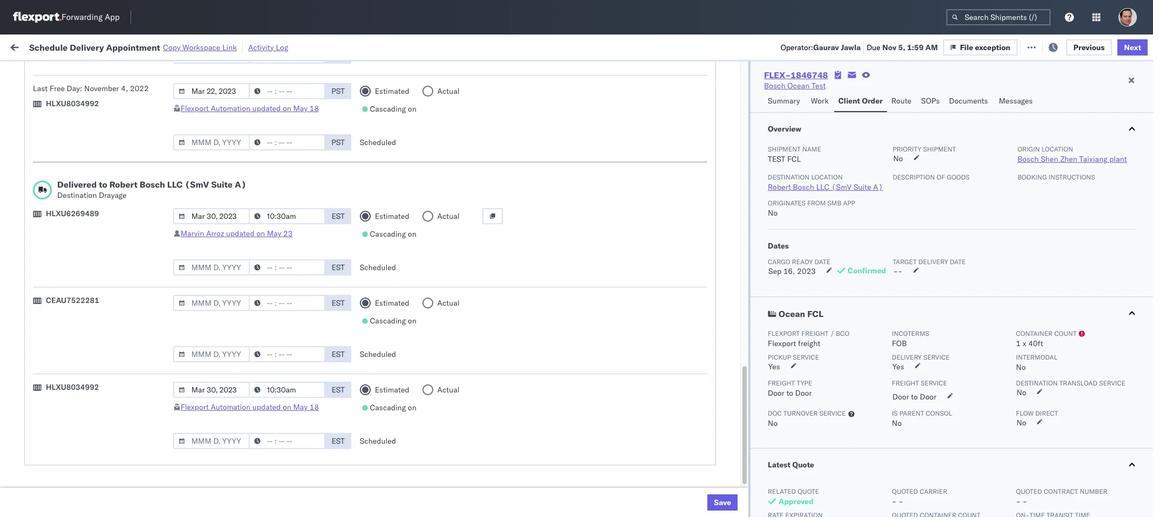 Task type: locate. For each thing, give the bounding box(es) containing it.
choi down 'count'
[[1061, 345, 1077, 354]]

0 horizontal spatial jawla
[[841, 42, 861, 52]]

resize handle column header
[[30, 84, 43, 518], [214, 84, 227, 518], [350, 84, 363, 518], [394, 84, 406, 518], [474, 84, 486, 518], [554, 84, 566, 518], [677, 84, 690, 518], [775, 84, 788, 518], [855, 84, 868, 518], [1009, 84, 1022, 518], [1089, 84, 1102, 518], [1126, 84, 1139, 518]]

fcl inside button
[[808, 309, 824, 320]]

1 vertical spatial 14,
[[301, 250, 313, 259]]

description
[[893, 173, 935, 181]]

0 vertical spatial rotterdam,
[[139, 362, 177, 372]]

7:30 pm cst, jan 30, 2023 up 1:00 am cst, feb 3, 2023 on the left bottom
[[233, 463, 330, 473]]

robert for destination
[[768, 182, 791, 192]]

3 ceau7522281, hlxu6269489, hlxu8034992 from the top
[[793, 154, 961, 164]]

-- : -- -- text field down 6:00 pm cst, dec 23, 2022
[[249, 295, 325, 311]]

5 resize handle column header from the left
[[474, 84, 486, 518]]

schedule pickup from rotterdam, netherlands for 10:30 pm cst, jan 23, 2023
[[62, 362, 177, 383]]

1:00 left feb
[[233, 487, 250, 497]]

1:59 am cst, dec 14, 2022 down 1:00 am cst, nov 9, 2022
[[233, 226, 333, 236]]

to down freight service
[[911, 392, 918, 402]]

4 scheduled from the top
[[360, 437, 396, 446]]

2 1889466 from the top
[[735, 250, 768, 259]]

shen
[[1041, 154, 1059, 164]]

1 vertical spatial schedule pickup from rotterdam, netherlands link
[[62, 457, 213, 478]]

ceau7522281, for the upload customs clearance documents button
[[793, 202, 849, 212]]

gvcu5265864 up type
[[793, 368, 847, 378]]

next button
[[1118, 39, 1148, 55]]

30, up 3,
[[298, 463, 310, 473]]

2 vertical spatial netherlands
[[62, 492, 104, 502]]

confirm pickup from los angeles, ca
[[62, 273, 190, 283]]

numbers for container numbers
[[793, 92, 820, 100]]

6 mmm d, yyyy text field from the top
[[173, 433, 250, 450]]

choi for origin
[[1061, 345, 1077, 354]]

23, up 25,
[[303, 368, 315, 378]]

1 ceau7522281, hlxu6269489, hlxu8034992 from the top
[[793, 107, 961, 117]]

5,
[[899, 42, 906, 52], [301, 107, 308, 117], [301, 131, 308, 141], [301, 155, 308, 164], [301, 178, 308, 188]]

2 mmm d, yyyy text field from the top
[[173, 134, 250, 151]]

0 vertical spatial mmm d, yyyy text field
[[173, 47, 250, 64]]

Search Shipments (/) text field
[[947, 9, 1051, 25]]

4 ceau7522281, from the top
[[793, 178, 849, 188]]

delivery down the forwarding app
[[70, 42, 104, 53]]

1 horizontal spatial a)
[[873, 182, 883, 192]]

1 vertical spatial 7:30
[[233, 463, 250, 473]]

1 vertical spatial 10:30 pm cst, jan 23, 2023
[[233, 368, 335, 378]]

2 vertical spatial pst
[[332, 138, 345, 147]]

0 vertical spatial 18
[[310, 104, 319, 113]]

18 down 25,
[[310, 403, 319, 412]]

updated down deadline
[[253, 104, 281, 113]]

arroz
[[206, 229, 224, 239]]

1 horizontal spatial quoted
[[1016, 488, 1042, 496]]

to up turnover
[[787, 389, 793, 398]]

container up 40ft
[[1016, 330, 1053, 338]]

zimu3048342
[[873, 440, 925, 449]]

3 account from the top
[[627, 416, 656, 426]]

1 maeu9408431 from the top
[[873, 345, 928, 354]]

MMM D, YYYY text field
[[173, 83, 250, 99], [173, 208, 250, 225], [173, 260, 250, 276], [173, 347, 250, 363], [173, 382, 250, 398], [173, 433, 250, 450]]

0 vertical spatial schedule pickup from rotterdam, netherlands button
[[62, 362, 213, 385]]

1 choi from the top
[[1061, 345, 1077, 354]]

1 mmm d, yyyy text field from the top
[[173, 83, 250, 99]]

1 vertical spatial 7:30 pm cst, jan 30, 2023
[[233, 463, 330, 473]]

doc
[[768, 410, 782, 418]]

schedule pickup from los angeles, ca link for second schedule pickup from los angeles, ca button from the bottom of the page
[[62, 320, 195, 331]]

0 horizontal spatial llc
[[167, 179, 183, 190]]

(smv up marvin
[[185, 179, 209, 190]]

messages button
[[995, 91, 1039, 112]]

1 vertical spatial schedule pickup from rotterdam, netherlands button
[[62, 457, 213, 480]]

1 horizontal spatial container
[[1016, 330, 1053, 338]]

ceau7522281, for 5th schedule pickup from los angeles, ca button from the bottom of the page
[[793, 154, 849, 164]]

1 vertical spatial origin
[[1102, 345, 1122, 354]]

los for 5th schedule pickup from los angeles, ca button from the bottom of the page
[[139, 154, 151, 164]]

cargo
[[768, 258, 791, 266]]

2 abcdefg78456546 from the top
[[873, 250, 946, 259]]

ceau7522281, down work
[[793, 107, 849, 117]]

3 scheduled from the top
[[360, 350, 396, 359]]

4 cascading on from the top
[[370, 403, 417, 413]]

instructions
[[1049, 173, 1095, 181]]

5 schedule pickup from los angeles, ca from the top
[[62, 320, 195, 330]]

automation
[[211, 104, 251, 113], [211, 403, 251, 412]]

0 vertical spatial location
[[1042, 145, 1073, 153]]

est for fourth -- : -- -- text box from the top
[[332, 350, 345, 359]]

freight for freight service
[[892, 379, 919, 388]]

9 resize handle column header from the left
[[855, 84, 868, 518]]

0 horizontal spatial location
[[811, 173, 843, 181]]

pst
[[332, 51, 345, 60], [332, 86, 345, 96], [332, 138, 345, 147]]

1:00 up marvin arroz updated on may 23
[[233, 202, 250, 212]]

0 vertical spatial snooze
[[108, 42, 134, 52]]

llc up smb
[[816, 182, 830, 192]]

0 horizontal spatial container
[[793, 84, 822, 92]]

may down 25,
[[293, 403, 308, 412]]

6 integration test account - karl lagerfeld from the top
[[572, 487, 712, 497]]

day:
[[67, 84, 82, 93]]

1 horizontal spatial freight
[[892, 379, 919, 388]]

14,
[[301, 226, 313, 236], [301, 250, 313, 259]]

maeu9408431 down incoterms
[[873, 345, 928, 354]]

3 actual from the top
[[437, 298, 460, 308]]

4 maeu9408431 from the top
[[873, 487, 928, 497]]

delivery down november
[[96, 107, 123, 117]]

rotterdam, for 10:30 pm cst, jan 23, 2023
[[139, 362, 177, 372]]

appointment inside button
[[125, 107, 170, 117]]

0 vertical spatial confirm
[[62, 273, 89, 283]]

destination
[[768, 173, 810, 181], [57, 191, 97, 200], [1016, 379, 1058, 388], [1102, 392, 1141, 402]]

1 vertical spatial confirm
[[62, 297, 89, 306]]

llc up upload customs clearance documents
[[167, 179, 183, 190]]

destination down test
[[768, 173, 810, 181]]

18 down the deadline button
[[310, 104, 319, 113]]

0 vertical spatial 7:30 pm cst, jan 30, 2023
[[233, 440, 330, 449]]

lhuu7894563, uetu5238478 down smb
[[793, 226, 904, 235]]

los inside button
[[134, 273, 146, 283]]

operator: gaurav jawla
[[781, 42, 861, 52]]

ca for 5th schedule pickup from los angeles, ca button from the bottom of the page
[[184, 154, 195, 164]]

1 vertical spatial choi
[[1061, 392, 1077, 402]]

1:59 am cdt, nov 5, 2022 for 5th schedule pickup from los angeles, ca button from the bottom of the page
[[233, 155, 329, 164]]

1 flexport automation updated on may 18 button from the top
[[181, 104, 319, 113]]

5 mmm d, yyyy text field from the top
[[173, 382, 250, 398]]

latest quote
[[768, 460, 814, 470]]

1 14, from the top
[[301, 226, 313, 236]]

schedule delivery appointment link
[[62, 106, 170, 117]]

2 estimated from the top
[[375, 212, 409, 221]]

0 horizontal spatial gaurav
[[813, 42, 839, 52]]

2 quoted from the left
[[1016, 488, 1042, 496]]

robert inside delivered to robert bosch llc (smv suite a) destination drayage
[[109, 179, 138, 190]]

-- : -- -- text field down 10:30 pm cst, jan 28, 2023
[[249, 433, 325, 450]]

3 ceau7522281, from the top
[[793, 154, 849, 164]]

flexport automation updated on may 18 for est
[[181, 403, 319, 412]]

netherlands inside confirm pickup from rotterdam, netherlands
[[62, 492, 104, 502]]

1 lagerfeld from the top
[[680, 345, 712, 354]]

to inside delivered to robert bosch llc (smv suite a) destination drayage
[[99, 179, 107, 190]]

reassign
[[223, 42, 256, 52]]

flow
[[1016, 410, 1034, 418]]

on
[[283, 104, 291, 113], [408, 104, 417, 114], [256, 229, 265, 239], [408, 229, 417, 239], [408, 316, 417, 326], [283, 403, 291, 412], [408, 403, 417, 413]]

contract
[[1044, 488, 1078, 496]]

5 -- : -- -- text field from the top
[[249, 382, 325, 398]]

documents button
[[945, 91, 995, 112]]

3 cdt, from the top
[[266, 155, 284, 164]]

origin inside origin location bosch shen zhen taixiang plant
[[1018, 145, 1040, 153]]

-- : -- -- text field
[[249, 134, 325, 151], [249, 260, 325, 276], [249, 295, 325, 311], [249, 433, 325, 450]]

1 schedule pickup from los angeles, ca from the top
[[62, 131, 195, 140]]

angeles, inside button
[[148, 273, 178, 283]]

0 vertical spatial flexport automation updated on may 18 button
[[181, 104, 319, 113]]

location inside destination location robert bosch llc (smv suite a)
[[811, 173, 843, 181]]

bosch ocean test link
[[764, 80, 826, 91]]

1 vertical spatial may
[[267, 229, 281, 239]]

2 10:30 from the top
[[233, 368, 255, 378]]

suite inside destination location robert bosch llc (smv suite a)
[[854, 182, 871, 192]]

marvin arroz updated on may 23 button
[[181, 229, 293, 239]]

1 vertical spatial schedule pickup from rotterdam, netherlands
[[62, 457, 177, 478]]

0 horizontal spatial yes
[[769, 362, 780, 372]]

a) for delivered to robert bosch llc (smv suite a)
[[235, 179, 246, 190]]

1 vertical spatial mmm d, yyyy text field
[[173, 134, 250, 151]]

2 gvcu5265864 from the top
[[793, 368, 847, 378]]

mode
[[412, 88, 428, 96]]

4 -- : -- -- text field from the top
[[249, 347, 325, 363]]

no down priority
[[893, 154, 903, 164]]

23, up 24,
[[300, 273, 312, 283]]

0 vertical spatial 23,
[[300, 273, 312, 283]]

app right smb
[[843, 199, 856, 207]]

pickup inside confirm pickup from rotterdam, netherlands
[[91, 481, 115, 491]]

gvcu5265864 down /
[[793, 344, 847, 354]]

forwarding
[[62, 12, 103, 22]]

gaurav
[[813, 42, 839, 52], [1027, 107, 1052, 117]]

freight inside freight type door to door
[[768, 379, 795, 388]]

1 schedule pickup from rotterdam, netherlands button from the top
[[62, 362, 213, 385]]

rotterdam, for 1:00 am cst, feb 3, 2023
[[134, 481, 173, 491]]

None checkbox
[[17, 87, 28, 98], [17, 107, 28, 117], [17, 130, 28, 141], [17, 249, 28, 260], [17, 273, 28, 284], [17, 297, 28, 307], [17, 320, 28, 331], [17, 344, 28, 355], [17, 415, 28, 426], [17, 463, 28, 474], [17, 510, 28, 518], [17, 87, 28, 98], [17, 107, 28, 117], [17, 130, 28, 141], [17, 249, 28, 260], [17, 273, 28, 284], [17, 297, 28, 307], [17, 320, 28, 331], [17, 344, 28, 355], [17, 415, 28, 426], [17, 463, 28, 474], [17, 510, 28, 518]]

ocean
[[788, 81, 810, 91], [412, 107, 434, 117], [412, 155, 434, 164], [515, 155, 537, 164], [595, 155, 617, 164], [412, 202, 434, 212], [515, 202, 537, 212], [412, 226, 434, 236], [515, 226, 537, 236], [412, 273, 434, 283], [515, 273, 537, 283], [595, 273, 617, 283], [412, 297, 434, 307], [779, 309, 805, 320], [412, 321, 434, 331], [412, 368, 434, 378], [412, 392, 434, 402], [412, 463, 434, 473], [412, 487, 434, 497]]

3 integration from the top
[[572, 416, 609, 426]]

10:30 up 1:59 am cst, jan 25, 2023 at left bottom
[[233, 368, 255, 378]]

origin left "agent" at the bottom of the page
[[1102, 345, 1122, 354]]

from for first schedule pickup from los angeles, ca button from the top's 'schedule pickup from los angeles, ca' link
[[121, 131, 137, 140]]

5 karl from the top
[[664, 463, 678, 473]]

2 choi from the top
[[1061, 392, 1077, 402]]

updated
[[253, 104, 281, 113], [226, 229, 255, 239], [253, 403, 281, 412]]

1 horizontal spatial numbers
[[913, 88, 939, 96]]

flexport automation updated on may 18 button down 1:59 am cst, jan 25, 2023 at left bottom
[[181, 403, 319, 412]]

from for 'schedule pickup from los angeles, ca' link for 1st schedule pickup from los angeles, ca button from the bottom
[[121, 392, 137, 401]]

appointment left copy
[[106, 42, 160, 53]]

1 horizontal spatial llc
[[816, 182, 830, 192]]

shipment name test fcl
[[768, 145, 821, 164]]

mmm d, yyyy text field for -- : -- -- text field related to 'flexport automation updated on may 18' button related to est
[[173, 433, 250, 450]]

1 vertical spatial updated
[[226, 229, 255, 239]]

1 vertical spatial 1:59 am cst, dec 14, 2022
[[233, 250, 333, 259]]

workitem
[[49, 88, 77, 96]]

a) inside delivered to robert bosch llc (smv suite a) destination drayage
[[235, 179, 246, 190]]

2022
[[130, 84, 149, 93], [310, 107, 329, 117], [310, 131, 329, 141], [310, 155, 329, 164], [310, 178, 329, 188], [310, 202, 328, 212], [314, 226, 333, 236], [314, 250, 333, 259], [314, 273, 333, 283], [314, 297, 333, 307]]

mbl/mawb
[[873, 88, 911, 96]]

2 vertical spatial 23,
[[303, 368, 315, 378]]

23, for integration test account - karl lagerfeld
[[303, 368, 315, 378]]

1 7:30 from the top
[[233, 440, 250, 449]]

1:59 am cst, dec 14, 2022 down 23
[[233, 250, 333, 259]]

confirm pickup from rotterdam, netherlands link
[[62, 481, 213, 502]]

lhuu7894563, uetu5238478 up bco
[[793, 297, 904, 307]]

suite for destination location
[[854, 182, 871, 192]]

1 confirm from the top
[[62, 273, 89, 283]]

0 horizontal spatial robert
[[109, 179, 138, 190]]

0 horizontal spatial freight
[[768, 379, 795, 388]]

flex-2130387 down flex-1662119
[[712, 416, 768, 426]]

related quote
[[768, 488, 819, 496]]

suite for delivered to robert bosch llc (smv suite a)
[[211, 179, 233, 190]]

dec left 24,
[[285, 297, 299, 307]]

cascading for ceau7522281
[[370, 316, 406, 326]]

1 horizontal spatial gaurav
[[1027, 107, 1052, 117]]

2 karl from the top
[[664, 368, 678, 378]]

lhuu7894563, uetu5238478 up the "confirmed" at the right
[[793, 249, 904, 259]]

lhuu7894563, uetu5238478 down ready
[[793, 273, 904, 283]]

14, right 23
[[301, 226, 313, 236]]

1 schedule pickup from los angeles, ca button from the top
[[62, 130, 195, 142]]

flex-2130384 up latest
[[712, 440, 768, 449]]

1 vertical spatial container
[[1016, 330, 1053, 338]]

2 vertical spatial mmm d, yyyy text field
[[173, 295, 250, 311]]

2130384 up latest
[[735, 440, 768, 449]]

snooze
[[108, 42, 134, 52], [369, 88, 390, 96]]

quoted
[[892, 488, 918, 496], [1016, 488, 1042, 496]]

0 horizontal spatial documents
[[157, 202, 196, 211]]

actual for hlxu8034992
[[437, 385, 460, 395]]

0 vertical spatial container
[[793, 84, 822, 92]]

is
[[892, 410, 898, 418]]

scheduled for ceau7522281
[[360, 350, 396, 359]]

maeu9408431 down 'zimu3048342'
[[873, 487, 928, 497]]

(smv for delivered to robert bosch llc (smv suite a)
[[185, 179, 209, 190]]

30, down 28,
[[298, 440, 310, 449]]

destination transload service
[[1016, 379, 1126, 388]]

1 vertical spatial 10:30
[[233, 368, 255, 378]]

automation down deadline
[[211, 104, 251, 113]]

1 vertical spatial netherlands
[[62, 468, 104, 478]]

1 1:59 am cst, dec 14, 2022 from the top
[[233, 226, 333, 236]]

2 freight from the left
[[892, 379, 919, 388]]

1 horizontal spatial (smv
[[832, 182, 852, 192]]

numbers inside mbl/mawb numbers button
[[913, 88, 939, 96]]

3 mmm d, yyyy text field from the top
[[173, 260, 250, 276]]

23,
[[300, 273, 312, 283], [303, 345, 315, 354], [303, 368, 315, 378]]

container numbers
[[793, 84, 822, 100]]

1:59 am cdt, nov 5, 2022
[[233, 107, 329, 117], [233, 131, 329, 141], [233, 155, 329, 164], [233, 178, 329, 188]]

2130387 up 1662119
[[735, 368, 768, 378]]

1 vertical spatial pst
[[332, 86, 345, 96]]

-- : -- -- text field for 'marvin arroz updated on may 23' button
[[249, 208, 325, 225]]

18 for pst
[[310, 104, 319, 113]]

MMM D, YYYY text field
[[173, 47, 250, 64], [173, 134, 250, 151], [173, 295, 250, 311]]

documents down delivered to robert bosch llc (smv suite a) destination drayage
[[157, 202, 196, 211]]

0 vertical spatial 10:30
[[233, 345, 255, 354]]

0 vertical spatial flex-2130384
[[712, 440, 768, 449]]

hlxu6269489, for the upload customs clearance documents button
[[851, 202, 906, 212]]

1 schedule pickup from los angeles, ca link from the top
[[62, 130, 195, 141]]

from for 'schedule pickup from los angeles, ca' link for second schedule pickup from los angeles, ca button from the bottom of the page
[[121, 320, 137, 330]]

to inside button
[[310, 42, 317, 52]]

1 vertical spatial 2130384
[[735, 463, 768, 473]]

0 vertical spatial schedule pickup from rotterdam, netherlands
[[62, 362, 177, 383]]

uetu5238478
[[851, 226, 904, 235], [851, 249, 904, 259], [851, 273, 904, 283], [851, 297, 904, 307]]

0 horizontal spatial (smv
[[185, 179, 209, 190]]

forwarding app
[[62, 12, 120, 22]]

jaehyung down container count
[[1027, 345, 1059, 354]]

updated for hlxu6269489
[[226, 229, 255, 239]]

0 vertical spatial nyku9743990
[[793, 439, 847, 449]]

1 ceau7522281, from the top
[[793, 107, 849, 117]]

schedule pickup from los angeles, ca link for 5th schedule pickup from los angeles, ca button from the bottom of the page
[[62, 154, 195, 165]]

freight up pickup service on the bottom right of page
[[798, 339, 821, 349]]

freight type door to door
[[768, 379, 812, 398]]

gaurav down messages
[[1027, 107, 1052, 117]]

dec down 23
[[285, 250, 299, 259]]

quoted left "carrier"
[[892, 488, 918, 496]]

1:00 am cst, feb 3, 2023
[[233, 487, 328, 497]]

yes down fob
[[893, 362, 905, 372]]

3 -- : -- -- text field from the top
[[249, 208, 325, 225]]

netherlands for 7:30 pm cst, jan 30, 2023
[[62, 468, 104, 478]]

1 jaehyung from the top
[[1027, 345, 1059, 354]]

destination left the age
[[1102, 392, 1141, 402]]

1 horizontal spatial jawla
[[1054, 107, 1072, 117]]

8:00
[[233, 297, 250, 307]]

fcl inside 'shipment name test fcl'
[[787, 154, 801, 164]]

ceau7522281
[[46, 296, 99, 305]]

2 1:00 from the top
[[233, 487, 250, 497]]

fob
[[892, 339, 907, 349]]

4 1889466 from the top
[[735, 297, 768, 307]]

from inside confirm pickup from rotterdam, netherlands
[[117, 481, 132, 491]]

confirm pickup from rotterdam, netherlands button
[[62, 481, 213, 503]]

ceau7522281, down robert bosch llc (smv suite a) link
[[793, 202, 849, 212]]

last
[[33, 84, 48, 93]]

no down doc
[[768, 419, 778, 429]]

schedule
[[29, 42, 68, 53], [62, 107, 94, 117], [62, 131, 94, 140], [62, 154, 94, 164], [62, 178, 94, 188], [62, 225, 94, 235], [62, 320, 94, 330], [62, 362, 94, 372], [62, 392, 94, 401], [62, 457, 94, 467]]

2 vertical spatial updated
[[253, 403, 281, 412]]

2 resize handle column header from the left
[[214, 84, 227, 518]]

1 horizontal spatial origin
[[1102, 345, 1122, 354]]

documents inside documents button
[[949, 96, 988, 106]]

0 vertical spatial documents
[[949, 96, 988, 106]]

2130384 up 'related'
[[735, 463, 768, 473]]

schedule pickup from rotterdam, netherlands link for 7:30
[[62, 457, 213, 478]]

schedule pickup from los angeles, ca link for fourth schedule pickup from los angeles, ca button from the top of the page
[[62, 225, 195, 236]]

date right ready
[[815, 258, 831, 266]]

angeles, for 'schedule pickup from los angeles, ca' link for 1st schedule pickup from los angeles, ca button from the bottom
[[153, 392, 182, 401]]

1 schedule pickup from rotterdam, netherlands from the top
[[62, 362, 177, 383]]

gvcu5265864 up approved
[[793, 487, 847, 497]]

2 pst from the top
[[332, 86, 345, 96]]

5, for schedule delivery appointment button
[[301, 107, 308, 117]]

1 gvcu5265864 from the top
[[793, 344, 847, 354]]

mmm d, yyyy text field for first -- : -- -- text box from the top of the page
[[173, 47, 250, 64]]

1 flex-2130387 from the top
[[712, 345, 768, 354]]

4 -- : -- -- text field from the top
[[249, 433, 325, 450]]

5 schedule pickup from los angeles, ca link from the top
[[62, 320, 195, 331]]

2 -- : -- -- text field from the top
[[249, 260, 325, 276]]

freight
[[768, 379, 795, 388], [892, 379, 919, 388]]

doc turnover service
[[768, 410, 846, 418]]

no inside 'originates from smb app no'
[[768, 208, 778, 218]]

los for third schedule pickup from los angeles, ca button from the top
[[139, 178, 151, 188]]

1:59 am cdt, nov 5, 2022 for third schedule pickup from los angeles, ca button from the top
[[233, 178, 329, 188]]

1 flex-2130384 from the top
[[712, 440, 768, 449]]

cascading on for hlxu8034992
[[370, 403, 417, 413]]

angeles, for first schedule pickup from los angeles, ca button from the top's 'schedule pickup from los angeles, ca' link
[[153, 131, 182, 140]]

2 lhuu7894563, uetu5238478 from the top
[[793, 249, 904, 259]]

3 confirm from the top
[[62, 481, 89, 491]]

mbl/mawb numbers
[[873, 88, 939, 96]]

(smv for destination location
[[832, 182, 852, 192]]

0 vertical spatial choi
[[1061, 345, 1077, 354]]

0 vertical spatial may
[[293, 104, 308, 113]]

bosch inside origin location bosch shen zhen taixiang plant
[[1018, 154, 1039, 164]]

description of goods
[[893, 173, 970, 181]]

container inside button
[[793, 84, 822, 92]]

0 vertical spatial origin
[[1018, 145, 1040, 153]]

4 cdt, from the top
[[266, 178, 284, 188]]

schedule inside "schedule delivery appointment" link
[[62, 107, 94, 117]]

yes for pickup
[[769, 362, 780, 372]]

target delivery date
[[893, 258, 966, 266]]

1 horizontal spatial app
[[843, 199, 856, 207]]

1 vertical spatial app
[[843, 199, 856, 207]]

4 1:59 am cdt, nov 5, 2022 from the top
[[233, 178, 329, 188]]

(smv
[[185, 179, 209, 190], [832, 182, 852, 192]]

1 vertical spatial appointment
[[125, 107, 170, 117]]

1 horizontal spatial documents
[[949, 96, 988, 106]]

2130387 down latest
[[735, 487, 768, 497]]

(smv inside delivered to robert bosch llc (smv suite a) destination drayage
[[185, 179, 209, 190]]

integration test account - karl lagerfeld
[[572, 345, 712, 354], [572, 368, 712, 378], [572, 416, 712, 426], [572, 440, 712, 449], [572, 463, 712, 473], [572, 487, 712, 497]]

quoted inside the quoted contract number - -
[[1016, 488, 1042, 496]]

angeles, for 'schedule pickup from los angeles, ca' link for second schedule pickup from los angeles, ca button from the bottom of the page
[[153, 320, 182, 330]]

1 vertical spatial flexport automation updated on may 18 button
[[181, 403, 319, 412]]

2 flexport automation updated on may 18 from the top
[[181, 403, 319, 412]]

1 quoted from the left
[[892, 488, 918, 496]]

due nov 5, 1:59 am
[[867, 42, 938, 52]]

documents up overview button
[[949, 96, 988, 106]]

no inside intermodal no
[[1016, 363, 1026, 372]]

pickup
[[96, 131, 119, 140], [96, 154, 119, 164], [96, 178, 119, 188], [96, 225, 119, 235], [91, 273, 115, 283], [96, 320, 119, 330], [768, 354, 791, 362], [96, 362, 119, 372], [96, 392, 119, 401], [96, 457, 119, 467], [91, 481, 115, 491]]

10:30 down 8:00
[[233, 345, 255, 354]]

2 mmm d, yyyy text field from the top
[[173, 208, 250, 225]]

choi down destination transload service
[[1061, 392, 1077, 402]]

10:30 down 1:59 am cst, jan 25, 2023 at left bottom
[[233, 416, 255, 426]]

7:30 down 10:30 pm cst, jan 28, 2023
[[233, 440, 250, 449]]

los for 1st schedule pickup from los angeles, ca button from the bottom
[[139, 392, 151, 401]]

-- : -- -- text field for 'flexport automation updated on may 18' button associated with pst
[[249, 83, 325, 99]]

container count
[[1016, 330, 1077, 338]]

0 vertical spatial 10:30 pm cst, jan 23, 2023
[[233, 345, 335, 354]]

booking instructions
[[1018, 173, 1095, 181]]

a) inside destination location robert bosch llc (smv suite a)
[[873, 182, 883, 192]]

0 vertical spatial app
[[105, 12, 120, 22]]

8 resize handle column header from the left
[[775, 84, 788, 518]]

1 resize handle column header from the left
[[30, 84, 43, 518]]

llc inside destination location robert bosch llc (smv suite a)
[[816, 182, 830, 192]]

10:30 pm cst, jan 23, 2023 up 1:59 am cst, jan 25, 2023 at left bottom
[[233, 368, 335, 378]]

ceau7522281, up 'name'
[[793, 131, 849, 140]]

ocean fcl inside button
[[779, 309, 824, 320]]

0 vertical spatial 1:00
[[233, 202, 250, 212]]

3 test123456 from the top
[[873, 178, 919, 188]]

0 vertical spatial test123456
[[873, 107, 919, 117]]

test123456 for omkar
[[873, 155, 919, 164]]

to for door
[[911, 392, 918, 402]]

flex-2130384 button
[[695, 437, 770, 452], [695, 437, 770, 452], [695, 461, 770, 476], [695, 461, 770, 476]]

0 vertical spatial flexport automation updated on may 18
[[181, 104, 319, 113]]

flexport automation updated on may 18 button for pst
[[181, 104, 319, 113]]

1 horizontal spatial robert
[[768, 182, 791, 192]]

1 horizontal spatial yes
[[893, 362, 905, 372]]

3,
[[300, 487, 307, 497]]

cascading for hlxu8034992
[[370, 403, 406, 413]]

forwarding app link
[[13, 12, 120, 23]]

no down 'originates'
[[768, 208, 778, 218]]

robert up 'originates'
[[768, 182, 791, 192]]

2 confirm from the top
[[62, 297, 89, 306]]

ca inside button
[[180, 273, 190, 283]]

2 vertical spatial 10:30
[[233, 416, 255, 426]]

6 lagerfeld from the top
[[680, 487, 712, 497]]

mmm d, yyyy text field for -- : -- -- text field associated with 'marvin arroz updated on may 23' button
[[173, 260, 250, 276]]

intermodal
[[1016, 354, 1058, 362]]

1 horizontal spatial date
[[950, 258, 966, 266]]

count
[[1055, 330, 1077, 338]]

estimated for hlxu8034992
[[375, 385, 409, 395]]

mmm d, yyyy text field for fourth -- : -- -- text box from the top
[[173, 347, 250, 363]]

from for 5th schedule pickup from los angeles, ca button from the bottom of the page 'schedule pickup from los angeles, ca' link
[[121, 154, 137, 164]]

0 horizontal spatial quoted
[[892, 488, 918, 496]]

abcdefg78456546 up target
[[873, 226, 946, 236]]

november
[[84, 84, 119, 93]]

7:30 up 1:00 am cst, feb 3, 2023 on the left bottom
[[233, 463, 250, 473]]

1 vertical spatial freight
[[798, 339, 821, 349]]

lhuu7894563, up sep 16, 2023
[[793, 249, 849, 259]]

0 horizontal spatial snooze
[[108, 42, 134, 52]]

updated right the arroz
[[226, 229, 255, 239]]

1 yes from the left
[[769, 362, 780, 372]]

0 horizontal spatial date
[[815, 258, 831, 266]]

angeles, for confirm pickup from los angeles, ca link
[[148, 273, 178, 283]]

test123456 for gaurav
[[873, 107, 919, 117]]

schedule delivery appointment
[[62, 107, 170, 117]]

flex-2130387 up flex-1662119
[[712, 368, 768, 378]]

6 integration from the top
[[572, 487, 609, 497]]

1662119
[[735, 392, 768, 402]]

pst for first -- : -- -- text box from the top of the page
[[332, 51, 345, 60]]

lhuu7894563, down 'originates from smb app no'
[[793, 226, 849, 235]]

1 vertical spatial flex-2130384
[[712, 463, 768, 473]]

2 cascading on from the top
[[370, 229, 417, 239]]

cascading on for ceau7522281
[[370, 316, 417, 326]]

schedule for second schedule pickup from los angeles, ca button from the bottom of the page
[[62, 320, 94, 330]]

1 vertical spatial jaehyung
[[1027, 392, 1059, 402]]

23, down 24,
[[303, 345, 315, 354]]

cst,
[[266, 202, 283, 212], [266, 226, 283, 236], [266, 250, 283, 259], [265, 273, 282, 283], [266, 297, 283, 307], [270, 345, 287, 354], [270, 368, 287, 378], [266, 392, 283, 402], [270, 416, 287, 426], [265, 440, 282, 449], [265, 463, 282, 473], [266, 487, 283, 497]]

my work
[[11, 39, 59, 54]]

numbers inside "container numbers"
[[793, 92, 820, 100]]

schedule pickup from rotterdam, netherlands for 7:30 pm cst, jan 30, 2023
[[62, 457, 177, 478]]

0 horizontal spatial numbers
[[793, 92, 820, 100]]

schedule pickup from rotterdam, netherlands button for 7:30 pm cst, jan 30, 2023
[[62, 457, 213, 480]]

cdt, for 5th schedule pickup from los angeles, ca button from the bottom of the page 'schedule pickup from los angeles, ca' link
[[266, 155, 284, 164]]

origin up omkar
[[1018, 145, 1040, 153]]

2130387 down '1893174'
[[735, 345, 768, 354]]

3 flex-2130387 from the top
[[712, 416, 768, 426]]

lhuu7894563, up msdu7304509
[[793, 297, 849, 307]]

flex-1846748 link
[[764, 70, 828, 80]]

a) for destination location
[[873, 182, 883, 192]]

None checkbox
[[17, 154, 28, 165], [17, 178, 28, 189], [17, 202, 28, 212], [17, 225, 28, 236], [17, 368, 28, 379], [17, 392, 28, 402], [17, 439, 28, 450], [17, 487, 28, 497], [17, 154, 28, 165], [17, 178, 28, 189], [17, 202, 28, 212], [17, 225, 28, 236], [17, 368, 28, 379], [17, 392, 28, 402], [17, 439, 28, 450], [17, 487, 28, 497]]

of
[[937, 173, 945, 181]]

2 schedule pickup from rotterdam, netherlands button from the top
[[62, 457, 213, 480]]

1 10:30 pm cst, jan 23, 2023 from the top
[[233, 345, 335, 354]]

1 pst from the top
[[332, 51, 345, 60]]

confirm inside confirm pickup from rotterdam, netherlands
[[62, 481, 89, 491]]

workspace
[[183, 42, 220, 52]]

angeles, for 5th schedule pickup from los angeles, ca button from the bottom of the page 'schedule pickup from los angeles, ca' link
[[153, 154, 182, 164]]

confirm for confirm pickup from rotterdam, netherlands
[[62, 481, 89, 491]]

2 cascading from the top
[[370, 229, 406, 239]]

related
[[768, 488, 796, 496]]

0 vertical spatial schedule pickup from rotterdam, netherlands link
[[62, 362, 213, 383]]

quoted left contract
[[1016, 488, 1042, 496]]

no inside is parent consol no
[[892, 419, 902, 429]]

flex-1889466
[[712, 226, 768, 236], [712, 250, 768, 259], [712, 273, 768, 283], [712, 297, 768, 307]]

log
[[276, 42, 288, 52]]

1 horizontal spatial location
[[1042, 145, 1073, 153]]

-- : -- -- text field
[[249, 47, 325, 64], [249, 83, 325, 99], [249, 208, 325, 225], [249, 347, 325, 363], [249, 382, 325, 398]]

1846748 up dates at the top of page
[[735, 202, 768, 212]]

lhuu7894563, down ready
[[793, 273, 849, 283]]

5 ceau7522281, hlxu6269489, hlxu8034992 from the top
[[793, 202, 961, 212]]

quoted inside the quoted carrier - -
[[892, 488, 918, 496]]

confirm pickup from rotterdam, netherlands
[[62, 481, 173, 502]]

(smv inside destination location robert bosch llc (smv suite a)
[[832, 182, 852, 192]]

1 -- : -- -- text field from the top
[[249, 47, 325, 64]]

3 est from the top
[[332, 298, 345, 308]]

origin
[[1018, 145, 1040, 153], [1102, 345, 1122, 354]]

1 vertical spatial rotterdam,
[[139, 457, 177, 467]]

ca for confirm pickup from los angeles, ca button
[[180, 273, 190, 283]]

1 vertical spatial 18
[[310, 403, 319, 412]]

hlxu6269489
[[46, 209, 99, 219]]

1 vertical spatial 1:00
[[233, 487, 250, 497]]

0 vertical spatial 14,
[[301, 226, 313, 236]]

no down is
[[892, 419, 902, 429]]

est for 'flexport automation updated on may 18' button related to est -- : -- -- text box
[[332, 385, 345, 395]]

0 vertical spatial 7:30
[[233, 440, 250, 449]]

nov
[[883, 42, 897, 52], [285, 107, 299, 117], [285, 131, 299, 141], [285, 155, 299, 164], [285, 178, 299, 188], [285, 202, 299, 212]]

smb
[[828, 199, 842, 207]]

robert inside destination location robert bosch llc (smv suite a)
[[768, 182, 791, 192]]

destination inside delivered to robert bosch llc (smv suite a) destination drayage
[[57, 191, 97, 200]]

robert up drayage
[[109, 179, 138, 190]]

cascading for hlxu6269489
[[370, 229, 406, 239]]

rotterdam, inside confirm pickup from rotterdam, netherlands
[[134, 481, 173, 491]]

summary button
[[764, 91, 807, 112]]

1 account from the top
[[627, 345, 656, 354]]

suite inside delivered to robert bosch llc (smv suite a) destination drayage
[[211, 179, 233, 190]]

abcdefg78456546 up --
[[873, 250, 946, 259]]

1846748 down shipment
[[735, 155, 768, 164]]

0 vertical spatial jaehyung
[[1027, 345, 1059, 354]]

location inside origin location bosch shen zhen taixiang plant
[[1042, 145, 1073, 153]]

flexport automation updated on may 18 button down deadline
[[181, 104, 319, 113]]

0 horizontal spatial app
[[105, 12, 120, 22]]

llc inside delivered to robert bosch llc (smv suite a) destination drayage
[[167, 179, 183, 190]]

maeu9408431 up 'zimu3048342'
[[873, 416, 928, 426]]

schedule pickup from rotterdam, netherlands link
[[62, 362, 213, 383], [62, 457, 213, 478]]

flexport automation updated on may 18 for pst
[[181, 104, 319, 113]]

flex-2130384 up "save" button
[[712, 463, 768, 473]]

1 vertical spatial 30,
[[298, 463, 310, 473]]

-- : -- -- text field down 23
[[249, 260, 325, 276]]



Task type: vqa. For each thing, say whether or not it's contained in the screenshot.
second MMM D, YYYY text field from the bottom
yes



Task type: describe. For each thing, give the bounding box(es) containing it.
rotterdam, for 7:30 pm cst, jan 30, 2023
[[139, 457, 177, 467]]

app inside 'originates from smb app no'
[[843, 199, 856, 207]]

to for assign
[[310, 42, 317, 52]]

delivery service
[[892, 354, 950, 362]]

approved
[[779, 497, 814, 507]]

work
[[811, 96, 829, 106]]

1:00 for 1:00 am cst, nov 9, 2022
[[233, 202, 250, 212]]

schedule for third schedule pickup from los angeles, ca button from the top
[[62, 178, 94, 188]]

schedule for 5th schedule pickup from los angeles, ca button from the bottom of the page
[[62, 154, 94, 164]]

24,
[[301, 297, 313, 307]]

3 2130387 from the top
[[735, 416, 768, 426]]

overview button
[[751, 113, 1153, 145]]

schedule delivery appointment button
[[62, 106, 170, 118]]

-- : -- -- text field for 'marvin arroz updated on may 23' button
[[249, 260, 325, 276]]

intermodal no
[[1016, 354, 1058, 372]]

4 lhuu7894563, uetu5238478 from the top
[[793, 297, 904, 307]]

from for fourth schedule pickup from los angeles, ca button from the top of the page 'schedule pickup from los angeles, ca' link
[[121, 225, 137, 235]]

3 lhuu7894563, uetu5238478 from the top
[[793, 273, 904, 283]]

automation for est
[[211, 403, 251, 412]]

1846748 down flex id button
[[735, 107, 768, 117]]

4 integration from the top
[[572, 440, 609, 449]]

delivered to robert bosch llc (smv suite a) destination drayage
[[57, 179, 246, 200]]

door down type
[[795, 389, 812, 398]]

omkar
[[1027, 155, 1050, 164]]

4 abcdefg78456546 from the top
[[873, 297, 946, 307]]

schedule for first schedule pickup from los angeles, ca button from the top
[[62, 131, 94, 140]]

previous button
[[1066, 39, 1113, 55]]

1 vertical spatial 23,
[[303, 345, 315, 354]]

0 vertical spatial updated
[[253, 104, 281, 113]]

priority
[[893, 145, 922, 153]]

automation for pst
[[211, 104, 251, 113]]

sops
[[922, 96, 940, 106]]

service down abcd1234560
[[820, 410, 846, 418]]

0 vertical spatial gaurav
[[813, 42, 839, 52]]

1 nyku9743990 from the top
[[793, 439, 847, 449]]

cancel batch action
[[1065, 42, 1139, 52]]

delivery down fob
[[892, 354, 922, 362]]

target
[[893, 258, 917, 266]]

copy workspace link button
[[163, 42, 237, 52]]

est for 3rd -- : -- -- text field from the top
[[332, 298, 345, 308]]

5 lagerfeld from the top
[[680, 463, 712, 473]]

0 vertical spatial freight
[[802, 330, 829, 338]]

exception
[[975, 42, 1011, 52]]

flexport freight / bco flexport freight
[[768, 330, 850, 349]]

est for -- : -- -- text field related to 'flexport automation updated on may 18' button related to est
[[332, 437, 345, 446]]

actual for ceau7522281
[[437, 298, 460, 308]]

marvin
[[181, 229, 204, 239]]

2 hlxu6269489, from the top
[[851, 131, 906, 140]]

container for container numbers
[[793, 84, 822, 92]]

documents inside upload customs clearance documents link
[[157, 202, 196, 211]]

upload customs clearance documents button
[[62, 201, 196, 213]]

order
[[862, 96, 883, 106]]

-- : -- -- text field for 'flexport automation updated on may 18' button related to est
[[249, 433, 325, 450]]

mmm d, yyyy text field for 3rd -- : -- -- text field from the top
[[173, 295, 250, 311]]

2 2130384 from the top
[[735, 463, 768, 473]]

1 2130387 from the top
[[735, 345, 768, 354]]

quoted for -
[[892, 488, 918, 496]]

1 2130384 from the top
[[735, 440, 768, 449]]

1846748 up "container numbers"
[[791, 70, 828, 80]]

delivery for schedule delivery appointment copy workspace link
[[70, 42, 104, 53]]

4 lagerfeld from the top
[[680, 440, 712, 449]]

4 account from the top
[[627, 440, 656, 449]]

1 vertical spatial gaurav
[[1027, 107, 1052, 117]]

3 integration test account - karl lagerfeld from the top
[[572, 416, 712, 426]]

assign
[[284, 42, 308, 52]]

assign to me
[[284, 42, 330, 52]]

2 flex-1889466 from the top
[[712, 250, 768, 259]]

robert bosch llc (smv suite a) link
[[768, 182, 883, 192]]

1 uetu5238478 from the top
[[851, 226, 904, 235]]

hlxu6269489, for third schedule pickup from los angeles, ca button from the top
[[851, 178, 906, 188]]

mmm d, yyyy text field for 'flexport automation updated on may 18' button associated with pst -- : -- -- text field
[[173, 134, 250, 151]]

2 lhuu7894563, from the top
[[793, 249, 849, 259]]

ca for fourth schedule pickup from los angeles, ca button from the top of the page
[[184, 225, 195, 235]]

pst for 'flexport automation updated on may 18' button associated with pst -- : -- -- text box
[[332, 86, 345, 96]]

abcd1234560
[[793, 392, 847, 402]]

mmm d, yyyy text field for 'flexport automation updated on may 18' button related to est -- : -- -- text box
[[173, 382, 250, 398]]

marvin arroz updated on may 23
[[181, 229, 293, 239]]

6:00 pm cst, dec 23, 2022
[[233, 273, 333, 283]]

customs
[[88, 202, 119, 211]]

1 lhuu7894563, from the top
[[793, 226, 849, 235]]

ca for 1st schedule pickup from los angeles, ca button from the bottom
[[184, 392, 195, 401]]

hlxu6269489, for 5th schedule pickup from los angeles, ca button from the bottom of the page
[[851, 154, 906, 164]]

to inside freight type door to door
[[787, 389, 793, 398]]

yes for delivery
[[893, 362, 905, 372]]

ocean fcl button
[[751, 297, 1153, 330]]

sep
[[769, 267, 782, 276]]

schedule pickup from rotterdam, netherlands button for 10:30 pm cst, jan 23, 2023
[[62, 362, 213, 385]]

2 schedule pickup from los angeles, ca button from the top
[[62, 154, 195, 166]]

3 flex-1889466 from the top
[[712, 273, 768, 283]]

no down the flow
[[1017, 418, 1027, 428]]

16,
[[784, 267, 795, 276]]

ca for third schedule pickup from los angeles, ca button from the top
[[184, 178, 195, 188]]

1 10:30 from the top
[[233, 345, 255, 354]]

shipment
[[768, 145, 801, 153]]

door down service
[[920, 392, 937, 402]]

6 account from the top
[[627, 487, 656, 497]]

angeles, for fourth schedule pickup from los angeles, ca button from the top of the page 'schedule pickup from los angeles, ca' link
[[153, 225, 182, 235]]

netherlands for 1:00 am cst, feb 3, 2023
[[62, 492, 104, 502]]

4 flex-1889466 from the top
[[712, 297, 768, 307]]

ceau7522281, hlxu6269489, hlxu8034992 for 5th schedule pickup from los angeles, ca button from the bottom of the page
[[793, 154, 961, 164]]

door to door
[[893, 392, 937, 402]]

upload customs clearance documents link
[[62, 201, 196, 212]]

1 horizontal spatial snooze
[[369, 88, 390, 96]]

ca for second schedule pickup from los angeles, ca button from the bottom of the page
[[184, 320, 195, 330]]

plant
[[1110, 154, 1127, 164]]

7 resize handle column header from the left
[[677, 84, 690, 518]]

3 schedule pickup from los angeles, ca button from the top
[[62, 177, 195, 189]]

to for delivered
[[99, 179, 107, 190]]

3 resize handle column header from the left
[[350, 84, 363, 518]]

1 integration from the top
[[572, 345, 609, 354]]

4 schedule pickup from los angeles, ca button from the top
[[62, 225, 195, 237]]

flexport automation updated on may 18 button for est
[[181, 403, 319, 412]]

dec up 8:00 am cst, dec 24, 2022
[[284, 273, 298, 283]]

4 lhuu7894563, from the top
[[793, 297, 849, 307]]

choi for destination
[[1061, 392, 1077, 402]]

1 vertical spatial jawla
[[1054, 107, 1072, 117]]

2 integration test account - karl lagerfeld from the top
[[572, 368, 712, 378]]

3 10:30 from the top
[[233, 416, 255, 426]]

2 ceau7522281, hlxu6269489, hlxu8034992 from the top
[[793, 131, 961, 140]]

quote
[[793, 460, 814, 470]]

4 2130387 from the top
[[735, 487, 768, 497]]

flex id
[[695, 88, 715, 96]]

1846748 up test
[[735, 131, 768, 141]]

activity log button
[[248, 41, 288, 53]]

--
[[893, 267, 903, 276]]

actual for hlxu6269489
[[437, 212, 460, 221]]

6:00
[[233, 273, 250, 283]]

route button
[[887, 91, 917, 112]]

may for hlxu8034992
[[293, 403, 308, 412]]

originates
[[768, 199, 806, 207]]

schedule pickup from los angeles, ca link for third schedule pickup from los angeles, ca button from the top
[[62, 177, 195, 188]]

-- : -- -- text field for 'flexport automation updated on may 18' button associated with pst
[[249, 134, 325, 151]]

2 1:59 am cdt, nov 5, 2022 from the top
[[233, 131, 329, 141]]

service down flexport freight / bco flexport freight
[[793, 354, 819, 362]]

confirm delivery button
[[62, 296, 119, 308]]

ceau7522281, hlxu6269489, hlxu8034992 for the upload customs clearance documents button
[[793, 202, 961, 212]]

client order
[[839, 96, 883, 106]]

2 flex-2130387 from the top
[[712, 368, 768, 378]]

save
[[714, 498, 731, 508]]

route
[[892, 96, 912, 106]]

scheduled for hlxu6269489
[[360, 263, 396, 273]]

service
[[921, 379, 947, 388]]

appointment for schedule delivery appointment
[[125, 107, 170, 117]]

1 1889466 from the top
[[735, 226, 768, 236]]

2 10:30 pm cst, jan 23, 2023 from the top
[[233, 368, 335, 378]]

5, for third schedule pickup from los angeles, ca button from the top
[[301, 178, 308, 188]]

agent
[[1124, 345, 1145, 354]]

age
[[1143, 392, 1153, 402]]

4 resize handle column header from the left
[[394, 84, 406, 518]]

jaehyung for jaehyung choi - test origin agent
[[1027, 345, 1059, 354]]

3 abcdefg78456546 from the top
[[873, 273, 946, 283]]

3 schedule pickup from los angeles, ca from the top
[[62, 178, 195, 188]]

origin location bosch shen zhen taixiang plant
[[1018, 145, 1127, 164]]

ceau7522281, for third schedule pickup from los angeles, ca button from the top
[[793, 178, 849, 188]]

cascading on for hlxu6269489
[[370, 229, 417, 239]]

mode button
[[406, 86, 476, 97]]

my
[[11, 39, 28, 54]]

los for confirm pickup from los angeles, ca button
[[134, 273, 146, 283]]

upload
[[62, 202, 86, 211]]

angeles, for third schedule pickup from los angeles, ca button from the top's 'schedule pickup from los angeles, ca' link
[[153, 178, 182, 188]]

3 karl from the top
[[664, 416, 678, 426]]

freight service
[[892, 379, 947, 388]]

1 estimated from the top
[[375, 86, 409, 96]]

quoted carrier - -
[[892, 488, 948, 507]]

1 cascading on from the top
[[370, 104, 417, 114]]

service up jaehyung choi - test destination age at right bottom
[[1099, 379, 1126, 388]]

parent
[[900, 410, 924, 418]]

freight for freight type door to door
[[768, 379, 795, 388]]

schedule for fourth schedule pickup from los angeles, ca button from the top of the page
[[62, 225, 94, 235]]

1 actual from the top
[[437, 86, 460, 96]]

client
[[839, 96, 860, 106]]

snooze inside "button"
[[108, 42, 134, 52]]

schedule for schedule delivery appointment button
[[62, 107, 94, 117]]

4 integration test account - karl lagerfeld from the top
[[572, 440, 712, 449]]

destination inside destination location robert bosch llc (smv suite a)
[[768, 173, 810, 181]]

3 lhuu7894563, from the top
[[793, 273, 849, 283]]

ocean inside button
[[779, 309, 805, 320]]

date for cargo ready date
[[815, 258, 831, 266]]

0 vertical spatial jawla
[[841, 42, 861, 52]]

jaehyung for jaehyung choi - test destination age
[[1027, 392, 1059, 402]]

1 30, from the top
[[298, 440, 310, 449]]

5 schedule pickup from los angeles, ca button from the top
[[62, 320, 195, 332]]

10 resize handle column header from the left
[[1009, 84, 1022, 518]]

copy
[[163, 42, 181, 52]]

container numbers button
[[788, 82, 857, 101]]

delivery for confirm delivery
[[91, 297, 119, 306]]

delivered
[[57, 179, 97, 190]]

pst for 'flexport automation updated on may 18' button associated with pst -- : -- -- text field
[[332, 138, 345, 147]]

appointment for schedule delivery appointment copy workspace link
[[106, 42, 160, 53]]

4 gvcu5265864 from the top
[[793, 487, 847, 497]]

deadline
[[233, 88, 260, 96]]

28,
[[303, 416, 315, 426]]

cdt, for "schedule delivery appointment" link
[[266, 107, 284, 117]]

2 cdt, from the top
[[266, 131, 284, 141]]

clearance
[[121, 202, 155, 211]]

1 abcdefg78456546 from the top
[[873, 226, 946, 236]]

pickup service
[[768, 354, 819, 362]]

from for confirm pickup from los angeles, ca link
[[117, 273, 132, 283]]

flexport. image
[[13, 12, 62, 23]]

door up doc
[[768, 389, 785, 398]]

previous
[[1074, 42, 1105, 52]]

23
[[283, 229, 293, 239]]

llc for to
[[167, 179, 183, 190]]

confirm pickup from los angeles, ca button
[[62, 272, 190, 284]]

incoterms fob
[[892, 330, 930, 349]]

flex id button
[[690, 86, 777, 97]]

quoted for number
[[1016, 488, 1042, 496]]

ceau7522281, for schedule delivery appointment button
[[793, 107, 849, 117]]

due
[[867, 42, 881, 52]]

6 resize handle column header from the left
[[554, 84, 566, 518]]

direct
[[1036, 410, 1058, 418]]

2 ceau7522281, from the top
[[793, 131, 849, 140]]

type
[[797, 379, 812, 388]]

name
[[803, 145, 821, 153]]

est for -- : -- -- text field associated with 'marvin arroz updated on may 23' button
[[332, 263, 345, 273]]

flex-1893174
[[712, 321, 768, 331]]

mmm d, yyyy text field for 'flexport automation updated on may 18' button associated with pst -- : -- -- text box
[[173, 83, 250, 99]]

5 integration test account - karl lagerfeld from the top
[[572, 463, 712, 473]]

bosch inside destination location robert bosch llc (smv suite a)
[[793, 182, 814, 192]]

dec down 1:00 am cst, nov 9, 2022
[[285, 226, 299, 236]]

from inside 'originates from smb app no'
[[808, 199, 826, 207]]

2 30, from the top
[[298, 463, 310, 473]]

18 for est
[[310, 403, 319, 412]]

1 integration test account - karl lagerfeld from the top
[[572, 345, 712, 354]]

11 resize handle column header from the left
[[1089, 84, 1102, 518]]

2 nyku9743990 from the top
[[793, 463, 847, 473]]

destination down intermodal no
[[1016, 379, 1058, 388]]

2 1:59 am cst, dec 14, 2022 from the top
[[233, 250, 333, 259]]

bosch shen zhen taixiang plant link
[[1018, 154, 1127, 164]]

6 schedule pickup from los angeles, ca from the top
[[62, 392, 195, 401]]

3 maeu9408431 from the top
[[873, 416, 928, 426]]

no up the flow
[[1017, 388, 1027, 398]]

2 integration from the top
[[572, 368, 609, 378]]

4 flex-2130387 from the top
[[712, 487, 768, 497]]

number
[[1080, 488, 1108, 496]]

2 14, from the top
[[301, 250, 313, 259]]

service up service
[[924, 354, 950, 362]]

2 account from the top
[[627, 368, 656, 378]]

1 flex-1889466 from the top
[[712, 226, 768, 236]]

2 7:30 pm cst, jan 30, 2023 from the top
[[233, 463, 330, 473]]

10:30 pm cst, jan 28, 2023
[[233, 416, 335, 426]]

flex-1662119
[[712, 392, 768, 402]]

cdt, for third schedule pickup from los angeles, ca button from the top's 'schedule pickup from los angeles, ca' link
[[266, 178, 284, 188]]

5 account from the top
[[627, 463, 656, 473]]

numbers for mbl/mawb numbers
[[913, 88, 939, 96]]

bosch inside delivered to robert bosch llc (smv suite a) destination drayage
[[140, 179, 165, 190]]

overview
[[768, 124, 802, 134]]

4 karl from the top
[[664, 440, 678, 449]]

zhen
[[1061, 154, 1078, 164]]

1846748 down test
[[735, 178, 768, 188]]

4 uetu5238478 from the top
[[851, 297, 904, 307]]

assign to me button
[[267, 39, 337, 55]]

2 uetu5238478 from the top
[[851, 249, 904, 259]]

deadline button
[[228, 86, 353, 97]]

2 flex-2130384 from the top
[[712, 463, 768, 473]]

2 schedule pickup from los angeles, ca from the top
[[62, 154, 195, 164]]

dates
[[768, 241, 789, 251]]

/
[[830, 330, 835, 338]]

5, for 5th schedule pickup from los angeles, ca button from the bottom of the page
[[301, 155, 308, 164]]

1:59 am cdt, nov 5, 2022 for schedule delivery appointment button
[[233, 107, 329, 117]]

los for first schedule pickup from los angeles, ca button from the top
[[139, 131, 151, 140]]

priority shipment
[[893, 145, 956, 153]]

door up is
[[893, 392, 909, 402]]



